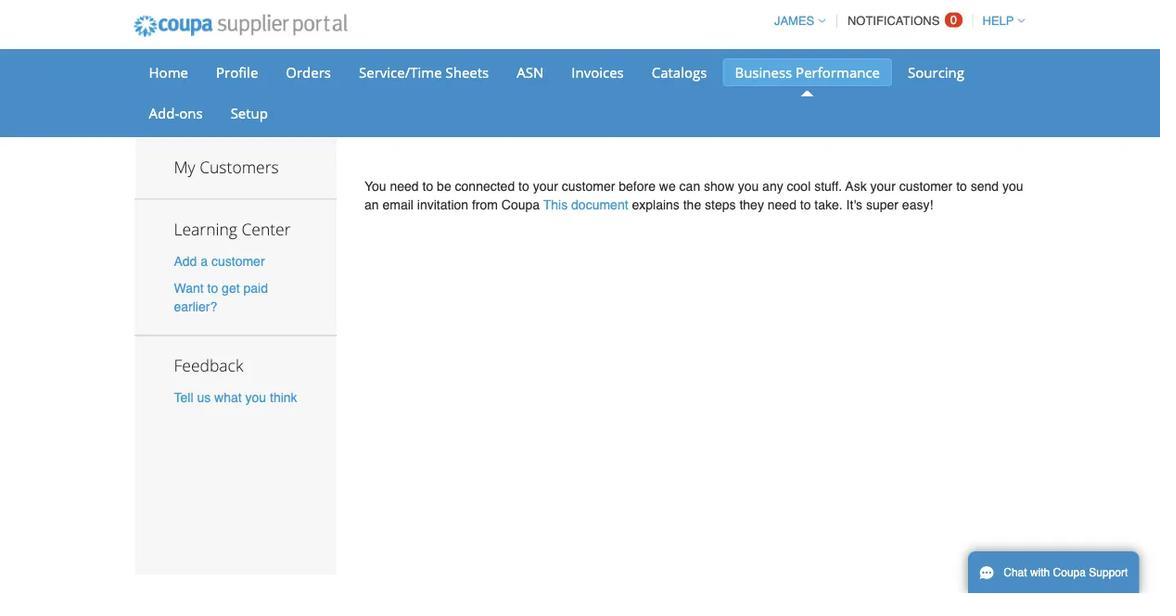 Task type: locate. For each thing, give the bounding box(es) containing it.
add a customer
[[174, 254, 265, 268]]

business
[[735, 63, 792, 82]]

invitation
[[417, 198, 468, 212]]

0
[[950, 13, 957, 27]]

service/time
[[359, 63, 442, 82]]

ons
[[179, 103, 203, 122]]

we
[[659, 179, 676, 194]]

invoices link
[[560, 58, 636, 86]]

earlier?
[[174, 299, 217, 314]]

sheets
[[446, 63, 489, 82]]

what
[[214, 390, 242, 405]]

help
[[983, 14, 1014, 28]]

1 your from the left
[[533, 179, 558, 194]]

2 horizontal spatial customer
[[899, 179, 953, 194]]

you left think
[[245, 390, 266, 405]]

need
[[390, 179, 419, 194], [768, 198, 797, 212]]

customer up get
[[211, 254, 265, 268]]

customer up easy!
[[899, 179, 953, 194]]

navigation containing notifications 0
[[766, 3, 1025, 39]]

1 horizontal spatial coupa
[[1053, 567, 1086, 580]]

home
[[149, 63, 188, 82]]

coupa left this
[[502, 198, 540, 212]]

you
[[738, 179, 759, 194], [1003, 179, 1024, 194], [245, 390, 266, 405]]

customer up this document link
[[562, 179, 615, 194]]

need inside you need to be connected to your customer before we can show you any cool stuff.  ask your customer to send you an email invitation from coupa
[[390, 179, 419, 194]]

setup link
[[219, 99, 280, 127]]

1 vertical spatial need
[[768, 198, 797, 212]]

coupa
[[502, 198, 540, 212], [1053, 567, 1086, 580]]

0 horizontal spatial your
[[533, 179, 558, 194]]

0 horizontal spatial coupa
[[502, 198, 540, 212]]

they
[[740, 198, 764, 212]]

document
[[571, 198, 628, 212]]

0 horizontal spatial need
[[390, 179, 419, 194]]

want to get paid earlier? link
[[174, 281, 268, 314]]

stuff.
[[814, 179, 842, 194]]

1 vertical spatial coupa
[[1053, 567, 1086, 580]]

0 vertical spatial need
[[390, 179, 419, 194]]

this
[[543, 198, 568, 212]]

super
[[866, 198, 899, 212]]

show
[[704, 179, 734, 194]]

you right send
[[1003, 179, 1024, 194]]

your up this
[[533, 179, 558, 194]]

home link
[[137, 58, 200, 86]]

notifications
[[848, 14, 940, 28]]

want
[[174, 281, 204, 296]]

asn
[[517, 63, 544, 82]]

customers
[[200, 156, 279, 178]]

your up super
[[871, 179, 896, 194]]

with
[[1030, 567, 1050, 580]]

add-
[[149, 103, 179, 122]]

add a customer link
[[174, 254, 265, 268]]

this document explains the steps they need to take. it's super easy!
[[543, 198, 933, 212]]

my
[[174, 156, 195, 178]]

us
[[197, 390, 211, 405]]

2 horizontal spatial you
[[1003, 179, 1024, 194]]

0 vertical spatial coupa
[[502, 198, 540, 212]]

coupa right with
[[1053, 567, 1086, 580]]

be
[[437, 179, 451, 194]]

customer
[[562, 179, 615, 194], [899, 179, 953, 194], [211, 254, 265, 268]]

the
[[683, 198, 701, 212]]

you up "they"
[[738, 179, 759, 194]]

need up email
[[390, 179, 419, 194]]

you inside button
[[245, 390, 266, 405]]

need down any
[[768, 198, 797, 212]]

to
[[423, 179, 433, 194], [519, 179, 529, 194], [956, 179, 967, 194], [800, 198, 811, 212], [207, 281, 218, 296]]

0 horizontal spatial you
[[245, 390, 266, 405]]

orders
[[286, 63, 331, 82]]

1 horizontal spatial your
[[871, 179, 896, 194]]

setup
[[231, 103, 268, 122]]

james link
[[766, 14, 826, 28]]

before
[[619, 179, 656, 194]]

cool
[[787, 179, 811, 194]]

connected
[[455, 179, 515, 194]]

my customers
[[174, 156, 279, 178]]

steps
[[705, 198, 736, 212]]

to left send
[[956, 179, 967, 194]]

add
[[174, 254, 197, 268]]

from
[[472, 198, 498, 212]]

to left get
[[207, 281, 218, 296]]

your
[[533, 179, 558, 194], [871, 179, 896, 194]]

navigation
[[766, 3, 1025, 39]]

tell us what you think button
[[174, 388, 297, 407]]

sourcing
[[908, 63, 965, 82]]

orders link
[[274, 58, 343, 86]]

learning
[[174, 218, 237, 240]]

add-ons link
[[137, 99, 215, 127]]

a
[[201, 254, 208, 268]]

any
[[762, 179, 783, 194]]

chat with coupa support button
[[968, 552, 1139, 595]]



Task type: vqa. For each thing, say whether or not it's contained in the screenshot.
Add-ons LINK
yes



Task type: describe. For each thing, give the bounding box(es) containing it.
performance
[[796, 63, 880, 82]]

1 horizontal spatial you
[[738, 179, 759, 194]]

1 horizontal spatial need
[[768, 198, 797, 212]]

1 horizontal spatial customer
[[562, 179, 615, 194]]

feedback
[[174, 354, 243, 376]]

learning center
[[174, 218, 291, 240]]

invoices
[[572, 63, 624, 82]]

think
[[270, 390, 297, 405]]

business performance link
[[723, 58, 892, 86]]

email
[[383, 198, 414, 212]]

chat
[[1004, 567, 1027, 580]]

chat with coupa support
[[1004, 567, 1128, 580]]

take.
[[815, 198, 843, 212]]

sourcing link
[[896, 58, 977, 86]]

business performance
[[735, 63, 880, 82]]

it's
[[846, 198, 863, 212]]

an
[[364, 198, 379, 212]]

to right connected
[[519, 179, 529, 194]]

profile link
[[204, 58, 270, 86]]

want to get paid earlier?
[[174, 281, 268, 314]]

paid
[[243, 281, 268, 296]]

you
[[364, 179, 386, 194]]

get
[[222, 281, 240, 296]]

to inside want to get paid earlier?
[[207, 281, 218, 296]]

coupa inside you need to be connected to your customer before we can show you any cool stuff.  ask your customer to send you an email invitation from coupa
[[502, 198, 540, 212]]

profile
[[216, 63, 258, 82]]

0 horizontal spatial customer
[[211, 254, 265, 268]]

asn link
[[505, 58, 556, 86]]

tell us what you think
[[174, 390, 297, 405]]

service/time sheets link
[[347, 58, 501, 86]]

you need to be connected to your customer before we can show you any cool stuff.  ask your customer to send you an email invitation from coupa
[[364, 179, 1024, 212]]

catalogs
[[652, 63, 707, 82]]

notifications 0
[[848, 13, 957, 28]]

to left be
[[423, 179, 433, 194]]

catalogs link
[[640, 58, 719, 86]]

coupa inside chat with coupa support button
[[1053, 567, 1086, 580]]

easy!
[[902, 198, 933, 212]]

to down 'cool'
[[800, 198, 811, 212]]

tell
[[174, 390, 193, 405]]

add-ons
[[149, 103, 203, 122]]

send
[[971, 179, 999, 194]]

service/time sheets
[[359, 63, 489, 82]]

explains
[[632, 198, 680, 212]]

ask
[[846, 179, 867, 194]]

this document link
[[543, 198, 628, 212]]

support
[[1089, 567, 1128, 580]]

james
[[774, 14, 815, 28]]

coupa supplier portal image
[[121, 3, 360, 49]]

center
[[242, 218, 291, 240]]

can
[[679, 179, 700, 194]]

2 your from the left
[[871, 179, 896, 194]]

help link
[[974, 14, 1025, 28]]



